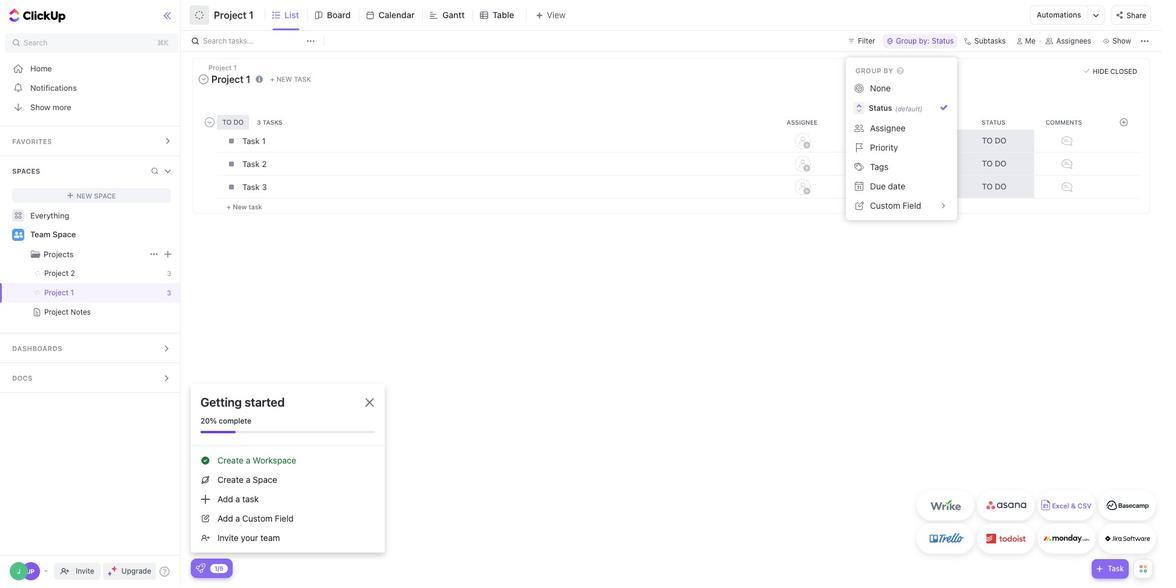 Task type: locate. For each thing, give the bounding box(es) containing it.
2 up project 1 link
[[71, 269, 75, 278]]

projects link up 'project 2'
[[1, 245, 147, 264]]

0 horizontal spatial 2
[[71, 269, 75, 278]]

a down create a space
[[235, 494, 240, 505]]

search left tasks...
[[203, 36, 227, 45]]

1 vertical spatial new
[[76, 192, 92, 200]]

1 for project 1 'button'
[[249, 10, 254, 21]]

+ new task
[[270, 75, 311, 83], [227, 203, 262, 211]]

0 vertical spatial group
[[896, 36, 917, 45]]

0 vertical spatial space
[[94, 192, 116, 200]]

field
[[903, 201, 921, 211], [275, 514, 294, 524]]

custom down due date
[[870, 201, 900, 211]]

search tasks...
[[203, 36, 253, 45]]

show
[[30, 102, 50, 112]]

+ new task right 'list info' icon
[[270, 75, 311, 83]]

create up the 'add a task'
[[218, 475, 244, 485]]

new space
[[76, 192, 116, 200]]

projects link down everything link
[[44, 245, 147, 264]]

project 1 down 'project 2'
[[44, 288, 74, 298]]

csv
[[1078, 503, 1092, 511]]

(default)
[[895, 105, 923, 112]]

1 horizontal spatial custom
[[870, 201, 900, 211]]

team space link
[[30, 225, 172, 245]]

‎task for ‎task 2
[[242, 159, 260, 169]]

0 vertical spatial create
[[218, 456, 244, 466]]

1 vertical spatial create
[[218, 475, 244, 485]]

0 vertical spatial project 1
[[214, 10, 254, 21]]

add for add a task
[[218, 494, 233, 505]]

+
[[270, 75, 275, 83], [227, 203, 231, 211]]

2 vertical spatial 1
[[71, 288, 74, 298]]

1 horizontal spatial 2
[[262, 159, 267, 169]]

1 vertical spatial project 1
[[44, 288, 74, 298]]

none
[[870, 83, 891, 93]]

1 horizontal spatial 1
[[249, 10, 254, 21]]

status right by:
[[932, 36, 954, 45]]

1 vertical spatial task
[[1108, 565, 1124, 574]]

group left by:
[[896, 36, 917, 45]]

20% complete
[[201, 417, 252, 426]]

more
[[53, 102, 71, 112]]

add a custom field
[[218, 514, 294, 524]]

1 horizontal spatial task
[[1108, 565, 1124, 574]]

invite left upgrade link
[[76, 567, 94, 576]]

invite
[[218, 533, 239, 544], [76, 567, 94, 576]]

projects link
[[1, 245, 147, 264], [44, 245, 147, 264]]

‎task up ‎task 2
[[242, 136, 260, 146]]

your
[[241, 533, 258, 544]]

show more
[[30, 102, 71, 112]]

list
[[285, 10, 299, 20]]

search inside "sidebar" navigation
[[24, 38, 47, 47]]

notifications link
[[0, 78, 183, 98]]

search up home
[[24, 38, 47, 47]]

1 horizontal spatial + new task
[[270, 75, 311, 83]]

1 vertical spatial status
[[869, 104, 892, 113]]

‎task for ‎task 1
[[242, 136, 260, 146]]

0 vertical spatial 2
[[262, 159, 267, 169]]

0 horizontal spatial project 1
[[44, 288, 74, 298]]

onboarding checklist button element
[[196, 564, 205, 574]]

task
[[242, 182, 260, 192], [1108, 565, 1124, 574]]

user friends image
[[14, 231, 23, 239]]

project
[[214, 10, 247, 21], [44, 269, 69, 278], [44, 288, 69, 298], [44, 308, 69, 317]]

+ new task down task 3
[[227, 203, 262, 211]]

task down task 3
[[249, 203, 262, 211]]

date
[[888, 181, 906, 191]]

calendar link
[[379, 0, 419, 30]]

new
[[277, 75, 292, 83], [76, 192, 92, 200], [233, 203, 247, 211]]

add down create a space
[[218, 494, 233, 505]]

1 horizontal spatial new
[[233, 203, 247, 211]]

0 horizontal spatial space
[[53, 230, 76, 239]]

2 vertical spatial new
[[233, 203, 247, 211]]

field down due date 'button'
[[903, 201, 921, 211]]

project 1 inside 'button'
[[214, 10, 254, 21]]

project down 'project 2'
[[44, 288, 69, 298]]

‎task down "‎task 1" on the top of page
[[242, 159, 260, 169]]

&
[[1071, 503, 1076, 511]]

1 vertical spatial 2
[[71, 269, 75, 278]]

space down create a workspace
[[253, 475, 277, 485]]

space
[[94, 192, 116, 200], [53, 230, 76, 239], [253, 475, 277, 485]]

3 for project 2
[[167, 270, 171, 278]]

0 vertical spatial field
[[903, 201, 921, 211]]

1 horizontal spatial group
[[896, 36, 917, 45]]

0 horizontal spatial 1
[[71, 288, 74, 298]]

1 horizontal spatial search
[[203, 36, 227, 45]]

create
[[218, 456, 244, 466], [218, 475, 244, 485]]

2 horizontal spatial new
[[277, 75, 292, 83]]

group by: status
[[896, 36, 954, 45]]

1 ‎task from the top
[[242, 136, 260, 146]]

0 horizontal spatial task
[[242, 182, 260, 192]]

2 add from the top
[[218, 514, 233, 524]]

create a space
[[218, 475, 277, 485]]

20%
[[201, 417, 217, 426]]

custom up your
[[242, 514, 273, 524]]

invite inside "sidebar" navigation
[[76, 567, 94, 576]]

a for task
[[235, 494, 240, 505]]

2 horizontal spatial 1
[[262, 136, 266, 146]]

task
[[294, 75, 311, 83], [249, 203, 262, 211], [242, 494, 259, 505]]

assignee button
[[851, 119, 953, 138]]

add down the 'add a task'
[[218, 514, 233, 524]]

closed
[[1111, 67, 1137, 75]]

status down none
[[869, 104, 892, 113]]

1 up the project notes
[[71, 288, 74, 298]]

1 vertical spatial field
[[275, 514, 294, 524]]

invite for invite your team
[[218, 533, 239, 544]]

space up the projects
[[53, 230, 76, 239]]

2 up task 3
[[262, 159, 267, 169]]

custom
[[870, 201, 900, 211], [242, 514, 273, 524]]

invite for invite
[[76, 567, 94, 576]]

by
[[884, 67, 894, 75]]

a down the 'add a task'
[[235, 514, 240, 524]]

list link
[[285, 0, 304, 30]]

1 up ‎task 2
[[262, 136, 266, 146]]

project 1 up search tasks...
[[214, 10, 254, 21]]

2 vertical spatial 3
[[167, 289, 171, 297]]

invite left your
[[218, 533, 239, 544]]

me
[[1025, 36, 1036, 45]]

1 vertical spatial group
[[856, 67, 882, 75]]

1 for ‎task 1 link
[[262, 136, 266, 146]]

project 1
[[214, 10, 254, 21], [44, 288, 74, 298]]

board link
[[327, 0, 356, 30]]

1 horizontal spatial status
[[932, 36, 954, 45]]

1 vertical spatial ‎task
[[242, 159, 260, 169]]

1 horizontal spatial project 1
[[214, 10, 254, 21]]

a down create a workspace
[[246, 475, 250, 485]]

space up everything link
[[94, 192, 116, 200]]

‎task 1
[[242, 136, 266, 146]]

share
[[1127, 11, 1147, 20]]

space for team space
[[53, 230, 76, 239]]

2 create from the top
[[218, 475, 244, 485]]

2 horizontal spatial space
[[253, 475, 277, 485]]

1 horizontal spatial +
[[270, 75, 275, 83]]

list info image
[[256, 76, 263, 83]]

1 vertical spatial space
[[53, 230, 76, 239]]

add
[[218, 494, 233, 505], [218, 514, 233, 524]]

1 horizontal spatial invite
[[218, 533, 239, 544]]

0 vertical spatial task
[[242, 182, 260, 192]]

0 vertical spatial invite
[[218, 533, 239, 544]]

workspace
[[253, 456, 296, 466]]

group for group by: status
[[896, 36, 917, 45]]

0 vertical spatial 3
[[262, 182, 267, 192]]

add for add a custom field
[[218, 514, 233, 524]]

table
[[493, 10, 514, 20]]

1 projects link from the left
[[1, 245, 147, 264]]

complete
[[219, 417, 252, 426]]

new down task 3
[[233, 203, 247, 211]]

0 vertical spatial ‎task
[[242, 136, 260, 146]]

1 horizontal spatial field
[[903, 201, 921, 211]]

‎task 1 link
[[239, 131, 770, 151]]

2 for ‎task 2
[[262, 159, 267, 169]]

1 vertical spatial invite
[[76, 567, 94, 576]]

project notes link
[[0, 303, 159, 322]]

0 horizontal spatial +
[[227, 203, 231, 211]]

status (default)
[[869, 104, 923, 113]]

2 inside "sidebar" navigation
[[71, 269, 75, 278]]

tags
[[870, 162, 889, 172]]

1 up search tasks... text box
[[249, 10, 254, 21]]

1 create from the top
[[218, 456, 244, 466]]

excel
[[1052, 503, 1069, 511]]

1 add from the top
[[218, 494, 233, 505]]

favorites button
[[0, 127, 183, 156]]

search for search tasks...
[[203, 36, 227, 45]]

0 vertical spatial status
[[932, 36, 954, 45]]

1 inside 'button'
[[249, 10, 254, 21]]

0 horizontal spatial group
[[856, 67, 882, 75]]

0 vertical spatial 1
[[249, 10, 254, 21]]

new right 'list info' icon
[[277, 75, 292, 83]]

3
[[262, 182, 267, 192], [167, 270, 171, 278], [167, 289, 171, 297]]

2 ‎task from the top
[[242, 159, 260, 169]]

field up team at the bottom of the page
[[275, 514, 294, 524]]

1 vertical spatial custom
[[242, 514, 273, 524]]

project up search tasks...
[[214, 10, 247, 21]]

0 vertical spatial custom
[[870, 201, 900, 211]]

0 horizontal spatial + new task
[[227, 203, 262, 211]]

create for create a space
[[218, 475, 244, 485]]

hide
[[1093, 67, 1109, 75]]

‎task 2 link
[[239, 154, 770, 174]]

task right 'list info' icon
[[294, 75, 311, 83]]

create up create a space
[[218, 456, 244, 466]]

group left by
[[856, 67, 882, 75]]

1 horizontal spatial space
[[94, 192, 116, 200]]

new up everything link
[[76, 192, 92, 200]]

project 2 link
[[0, 264, 159, 284]]

board
[[327, 10, 351, 20]]

none button
[[851, 79, 953, 98]]

project down the projects
[[44, 269, 69, 278]]

Search tasks... text field
[[203, 33, 304, 50]]

task down create a space
[[242, 494, 259, 505]]

a up create a space
[[246, 456, 250, 466]]

1 vertical spatial 3
[[167, 270, 171, 278]]

1 vertical spatial + new task
[[227, 203, 262, 211]]

0 horizontal spatial new
[[76, 192, 92, 200]]

tasks...
[[229, 36, 253, 45]]

0 vertical spatial add
[[218, 494, 233, 505]]

1 vertical spatial 1
[[262, 136, 266, 146]]

project left notes
[[44, 308, 69, 317]]

group
[[896, 36, 917, 45], [856, 67, 882, 75]]

0 horizontal spatial custom
[[242, 514, 273, 524]]

0 horizontal spatial search
[[24, 38, 47, 47]]

1 vertical spatial add
[[218, 514, 233, 524]]

2
[[262, 159, 267, 169], [71, 269, 75, 278]]

0 horizontal spatial invite
[[76, 567, 94, 576]]



Task type: describe. For each thing, give the bounding box(es) containing it.
due date
[[870, 181, 906, 191]]

excel & csv
[[1052, 503, 1092, 511]]

due date button
[[851, 177, 953, 196]]

1 vertical spatial +
[[227, 203, 231, 211]]

dashboards
[[12, 345, 62, 353]]

team
[[30, 230, 51, 239]]

create a workspace
[[218, 456, 296, 466]]

docs
[[12, 375, 33, 382]]

group by
[[856, 67, 894, 75]]

search for search
[[24, 38, 47, 47]]

0 vertical spatial new
[[277, 75, 292, 83]]

a for custom
[[235, 514, 240, 524]]

add a task
[[218, 494, 259, 505]]

home
[[30, 63, 52, 73]]

0 horizontal spatial field
[[275, 514, 294, 524]]

assignee
[[870, 123, 906, 133]]

project 1 link
[[0, 284, 159, 303]]

project notes
[[44, 308, 91, 317]]

automations
[[1037, 10, 1081, 19]]

assignees button
[[1041, 34, 1097, 48]]

getting started
[[201, 396, 285, 410]]

upgrade
[[122, 567, 151, 576]]

group for group by
[[856, 67, 882, 75]]

new inside "sidebar" navigation
[[76, 192, 92, 200]]

home link
[[0, 59, 183, 78]]

project for project 1 link
[[44, 288, 69, 298]]

1/5
[[215, 565, 224, 572]]

notes
[[71, 308, 91, 317]]

due
[[870, 181, 886, 191]]

assignees
[[1057, 36, 1091, 45]]

table link
[[493, 0, 519, 30]]

favorites
[[12, 138, 52, 145]]

priority button
[[851, 138, 953, 158]]

task for task 3
[[242, 182, 260, 192]]

field inside dropdown button
[[903, 201, 921, 211]]

3 for project 1
[[167, 289, 171, 297]]

1 inside "sidebar" navigation
[[71, 288, 74, 298]]

a for space
[[246, 475, 250, 485]]

0 horizontal spatial status
[[869, 104, 892, 113]]

team space
[[30, 230, 76, 239]]

2 vertical spatial space
[[253, 475, 277, 485]]

invite your team
[[218, 533, 280, 544]]

sidebar navigation
[[0, 0, 183, 588]]

task 3 link
[[239, 177, 770, 197]]

0 vertical spatial task
[[294, 75, 311, 83]]

notifications
[[30, 83, 77, 92]]

0 vertical spatial +
[[270, 75, 275, 83]]

task for task
[[1108, 565, 1124, 574]]

projects
[[44, 250, 74, 259]]

1 vertical spatial task
[[249, 203, 262, 211]]

everything
[[30, 211, 69, 220]]

2 projects link from the left
[[44, 245, 147, 264]]

excel & csv link
[[1038, 491, 1096, 521]]

space for new space
[[94, 192, 116, 200]]

project for project 2 link
[[44, 269, 69, 278]]

2 for project 2
[[71, 269, 75, 278]]

‎task 2
[[242, 159, 267, 169]]

gantt link
[[442, 0, 470, 30]]

priority
[[870, 142, 898, 153]]

started
[[245, 396, 285, 410]]

automations button
[[1031, 6, 1087, 24]]

hide closed
[[1093, 67, 1137, 75]]

custom field
[[870, 201, 921, 211]]

close image
[[365, 399, 374, 407]]

a for workspace
[[246, 456, 250, 466]]

everything link
[[0, 206, 183, 225]]

gantt
[[442, 10, 465, 20]]

calendar
[[379, 10, 415, 20]]

tags button
[[851, 158, 953, 177]]

⌘k
[[157, 38, 169, 47]]

hide closed button
[[1081, 65, 1140, 77]]

upgrade link
[[103, 564, 156, 581]]

custom inside dropdown button
[[870, 201, 900, 211]]

task 3
[[242, 182, 267, 192]]

share button
[[1112, 5, 1151, 25]]

0 vertical spatial + new task
[[270, 75, 311, 83]]

team
[[260, 533, 280, 544]]

project 1 inside "sidebar" navigation
[[44, 288, 74, 298]]

project inside 'button'
[[214, 10, 247, 21]]

getting
[[201, 396, 242, 410]]

create for create a workspace
[[218, 456, 244, 466]]

2 vertical spatial task
[[242, 494, 259, 505]]

project for project notes link
[[44, 308, 69, 317]]

me button
[[1012, 34, 1041, 48]]

project 1 button
[[209, 2, 254, 28]]

by:
[[919, 36, 930, 45]]

custom field button
[[851, 196, 953, 216]]

project 2
[[44, 269, 75, 278]]

onboarding checklist button image
[[196, 564, 205, 574]]



Task type: vqa. For each thing, say whether or not it's contained in the screenshot.
the bottom Add
yes



